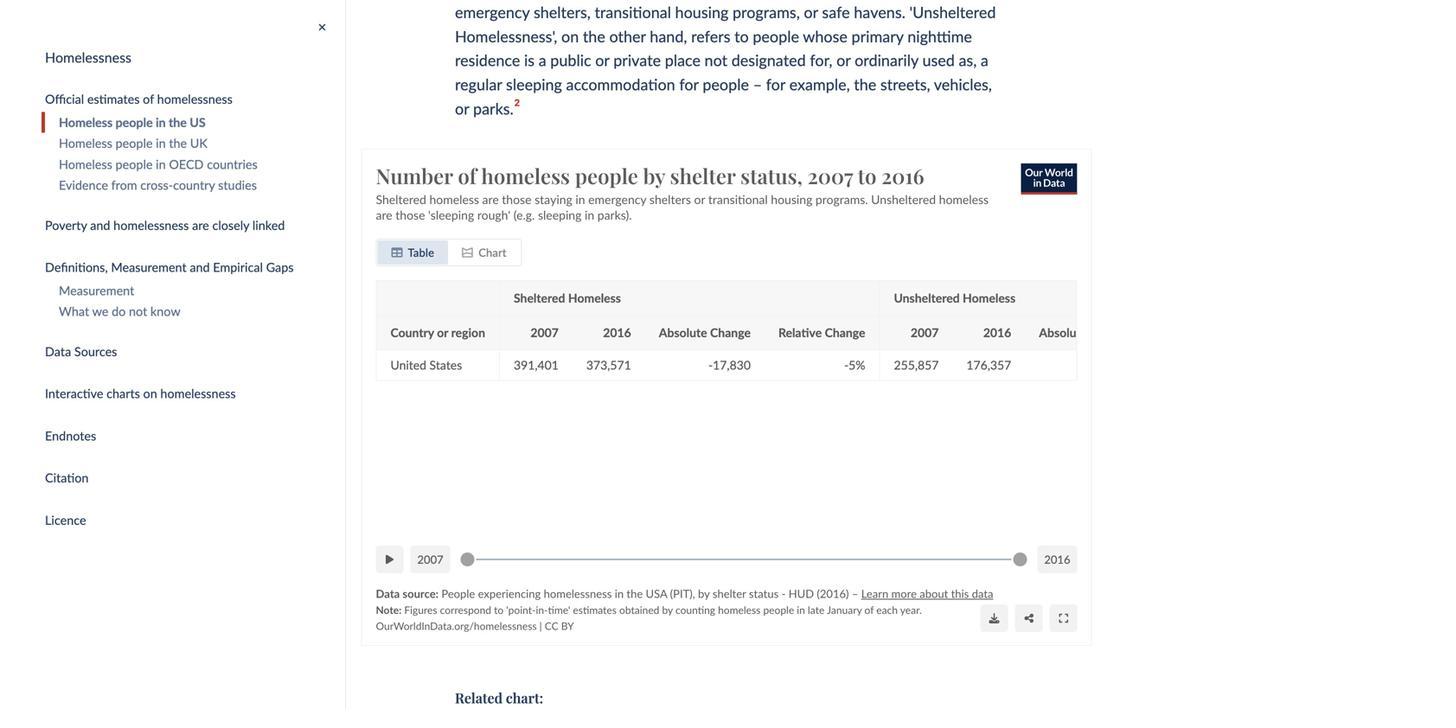 Task type: vqa. For each thing, say whether or not it's contained in the screenshot.
OurWorldInData.org/homelessness
yes



Task type: describe. For each thing, give the bounding box(es) containing it.
us
[[190, 115, 206, 130]]

176,357
[[967, 357, 1011, 372]]

poverty and homelessness are closely linked
[[45, 218, 285, 233]]

391,401
[[514, 357, 559, 372]]

1 horizontal spatial those
[[502, 192, 532, 206]]

endnotes link
[[28, 424, 345, 449]]

in up sleeping
[[576, 192, 585, 206]]

2 horizontal spatial are
[[482, 192, 499, 206]]

- for 5%
[[844, 357, 849, 372]]

0 vertical spatial and
[[90, 218, 110, 233]]

usa
[[646, 587, 667, 600]]

emergency
[[588, 192, 646, 206]]

poverty
[[45, 218, 87, 233]]

- for 17,830
[[708, 357, 713, 372]]

uk
[[190, 136, 208, 151]]

note: figures correspond to 'point-in-time' estimates obtained by counting homeless people in late january of each year.
[[376, 604, 922, 616]]

to inside number of homeless people by shelter status, 2007 to 2016 sheltered homeless are those staying in emergency shelters or transitional housing programs. unsheltered homeless are those 'sleeping rough' (e.g. sleeping in parks).
[[858, 162, 877, 189]]

in left parks).
[[585, 207, 594, 222]]

17,830
[[713, 357, 751, 372]]

charts
[[107, 386, 140, 401]]

year.
[[900, 604, 922, 616]]

programs.
[[816, 192, 868, 206]]

region
[[451, 325, 485, 340]]

number
[[376, 162, 453, 189]]

255,857
[[894, 357, 939, 372]]

official estimates of homelessness link
[[28, 87, 345, 112]]

by
[[561, 620, 574, 632]]

hud
[[789, 587, 814, 600]]

data sources link
[[28, 339, 345, 364]]

empirical
[[213, 260, 263, 275]]

'sleeping
[[428, 207, 474, 222]]

evidence from cross-country studies link
[[42, 175, 345, 196]]

closely
[[212, 218, 249, 233]]

country
[[391, 325, 434, 340]]

related chart:
[[455, 688, 543, 707]]

data sources
[[45, 344, 117, 359]]

unsheltered homeless
[[894, 290, 1016, 305]]

number of homeless people by shelter status, 2007 to 2016 link
[[376, 162, 924, 189]]

sheltered homeless
[[514, 290, 621, 305]]

licence
[[45, 513, 86, 528]]

poverty and homelessness are closely linked link
[[28, 213, 345, 238]]

homeless people in the uk link
[[42, 133, 345, 154]]

rough'
[[477, 207, 511, 222]]

1 vertical spatial the
[[169, 136, 187, 151]]

what we do not know link
[[42, 301, 345, 322]]

ourworldindata.org/homelessness
[[376, 620, 537, 632]]

people inside number of homeless people by shelter status, 2007 to 2016 sheltered homeless are those staying in emergency shelters or transitional housing programs. unsheltered homeless are those 'sleeping rough' (e.g. sleeping in parks).
[[575, 162, 638, 189]]

united states
[[391, 357, 462, 372]]

cc
[[545, 620, 558, 632]]

expand image
[[1059, 613, 1068, 624]]

by for (pit),
[[698, 587, 710, 600]]

chart:
[[506, 688, 543, 707]]

relative
[[778, 325, 822, 340]]

from
[[111, 178, 137, 193]]

sheltered inside number of homeless people by shelter status, 2007 to 2016 sheltered homeless are those staying in emergency shelters or transitional housing programs. unsheltered homeless are those 'sleeping rough' (e.g. sleeping in parks).
[[376, 192, 426, 206]]

studies
[[218, 178, 257, 193]]

january
[[827, 604, 862, 616]]

official estimates of homelessness homeless people in the us homeless people in the uk homeless people in oecd countries evidence from cross-country studies
[[45, 92, 258, 193]]

2007 up 255,857
[[911, 325, 939, 340]]

figures
[[404, 604, 437, 616]]

this
[[951, 587, 969, 600]]

1 vertical spatial measurement
[[59, 283, 134, 298]]

(2016)
[[817, 587, 849, 600]]

country or region
[[391, 325, 485, 340]]

2 change from the left
[[825, 325, 865, 340]]

and inside definitions, measurement and empirical gaps measurement what we do not know
[[190, 260, 210, 275]]

endnotes
[[45, 429, 96, 443]]

correspond
[[440, 604, 491, 616]]

late
[[808, 604, 825, 616]]

2 absolute change from the left
[[1039, 325, 1131, 340]]

definitions,
[[45, 260, 108, 275]]

not
[[129, 304, 147, 319]]

status,
[[741, 162, 803, 189]]

people
[[441, 587, 475, 600]]

united
[[391, 357, 426, 372]]

about
[[920, 587, 948, 600]]

(e.g.
[[514, 207, 535, 222]]

1 vertical spatial unsheltered
[[894, 290, 960, 305]]

relative change
[[778, 325, 865, 340]]

interactive charts on homelessness
[[45, 386, 236, 401]]

interactive charts on homelessness link
[[28, 382, 345, 407]]

linked
[[252, 218, 285, 233]]

table
[[408, 245, 434, 259]]

5%
[[849, 357, 865, 372]]

homelessness
[[45, 49, 131, 66]]

0 horizontal spatial to
[[494, 604, 504, 616]]

373,571
[[586, 357, 631, 372]]

what
[[59, 304, 89, 319]]

sleeping
[[538, 207, 582, 222]]

we
[[92, 304, 108, 319]]



Task type: locate. For each thing, give the bounding box(es) containing it.
0 horizontal spatial absolute change
[[659, 325, 751, 340]]

homelessness inside the official estimates of homelessness homeless people in the us homeless people in the uk homeless people in oecd countries evidence from cross-country studies
[[157, 92, 233, 107]]

parks).
[[597, 207, 632, 222]]

measurement up we
[[59, 283, 134, 298]]

2007 up source:
[[417, 552, 443, 566]]

estimates up by
[[573, 604, 617, 616]]

those up (e.g.
[[502, 192, 532, 206]]

2007 inside number of homeless people by shelter status, 2007 to 2016 sheltered homeless are those staying in emergency shelters or transitional housing programs. unsheltered homeless are those 'sleeping rough' (e.g. sleeping in parks).
[[808, 162, 853, 189]]

1 horizontal spatial absolute change
[[1039, 325, 1131, 340]]

chart
[[479, 245, 507, 259]]

data for data sources
[[45, 344, 71, 359]]

1 horizontal spatial change
[[825, 325, 865, 340]]

by up shelters
[[643, 162, 665, 189]]

data up note:
[[376, 587, 400, 600]]

number of homeless people by shelter status, 2007 to 2016 sheltered homeless are those staying in emergency shelters or transitional housing programs. unsheltered homeless are those 'sleeping rough' (e.g. sleeping in parks).
[[376, 162, 989, 222]]

ourworldindata.org/homelessness | cc by
[[376, 620, 574, 632]]

each
[[876, 604, 898, 616]]

know
[[150, 304, 180, 319]]

interactive
[[45, 386, 103, 401]]

of up 'sleeping
[[458, 162, 477, 189]]

gaps
[[266, 260, 294, 275]]

0 vertical spatial by
[[643, 162, 665, 189]]

in left late
[[797, 604, 805, 616]]

citation link
[[28, 466, 345, 491]]

shelters
[[650, 192, 691, 206]]

are
[[482, 192, 499, 206], [376, 207, 392, 222], [192, 218, 209, 233]]

countries
[[207, 157, 258, 172]]

1 horizontal spatial absolute
[[1039, 325, 1087, 340]]

1 horizontal spatial -
[[782, 587, 786, 600]]

2 vertical spatial by
[[662, 604, 673, 616]]

in-
[[536, 604, 548, 616]]

1 vertical spatial to
[[494, 604, 504, 616]]

in up obtained
[[615, 587, 624, 600]]

homelessness link
[[28, 45, 345, 70]]

are up rough'
[[482, 192, 499, 206]]

or inside number of homeless people by shelter status, 2007 to 2016 sheltered homeless are those staying in emergency shelters or transitional housing programs. unsheltered homeless are those 'sleeping rough' (e.g. sleeping in parks).
[[694, 192, 705, 206]]

0 vertical spatial estimates
[[87, 92, 140, 107]]

sheltered down number
[[376, 192, 426, 206]]

shelter left status
[[713, 587, 746, 600]]

related
[[455, 688, 503, 707]]

3 change from the left
[[1090, 325, 1131, 340]]

transitional
[[708, 192, 768, 206]]

measurement link
[[42, 280, 345, 301]]

2 absolute from the left
[[1039, 325, 1087, 340]]

1 vertical spatial estimates
[[573, 604, 617, 616]]

in up 'cross-' at the top of the page
[[156, 157, 166, 172]]

table image
[[391, 247, 403, 258]]

1 vertical spatial data
[[376, 587, 400, 600]]

2 vertical spatial the
[[627, 587, 643, 600]]

homelessness down 'data sources' link in the left of the page
[[160, 386, 236, 401]]

0 vertical spatial sheltered
[[376, 192, 426, 206]]

unsheltered right programs.
[[871, 192, 936, 206]]

-
[[708, 357, 713, 372], [844, 357, 849, 372], [782, 587, 786, 600]]

0 horizontal spatial and
[[90, 218, 110, 233]]

1 vertical spatial by
[[698, 587, 710, 600]]

data left sources
[[45, 344, 71, 359]]

0 vertical spatial data
[[45, 344, 71, 359]]

1 vertical spatial and
[[190, 260, 210, 275]]

of inside the official estimates of homelessness homeless people in the us homeless people in the uk homeless people in oecd countries evidence from cross-country studies
[[143, 92, 154, 107]]

or left region
[[437, 325, 448, 340]]

shelter up shelters
[[670, 162, 736, 189]]

and right poverty
[[90, 218, 110, 233]]

shelter inside number of homeless people by shelter status, 2007 to 2016 sheltered homeless are those staying in emergency shelters or transitional housing programs. unsheltered homeless are those 'sleeping rough' (e.g. sleeping in parks).
[[670, 162, 736, 189]]

0 horizontal spatial of
[[143, 92, 154, 107]]

unsheltered up 255,857
[[894, 290, 960, 305]]

to
[[858, 162, 877, 189], [494, 604, 504, 616]]

experiencing
[[478, 587, 541, 600]]

1 horizontal spatial sheltered
[[514, 290, 565, 305]]

share nodes image
[[1024, 613, 1033, 624]]

table link
[[378, 240, 448, 264]]

do
[[112, 304, 126, 319]]

in left uk
[[156, 136, 166, 151]]

1 horizontal spatial or
[[694, 192, 705, 206]]

play image
[[386, 554, 394, 565]]

measurement
[[111, 260, 187, 275], [59, 283, 134, 298]]

download image
[[989, 613, 1000, 624]]

official
[[45, 92, 84, 107]]

the up obtained
[[627, 587, 643, 600]]

absolute change
[[659, 325, 751, 340], [1039, 325, 1131, 340]]

and
[[90, 218, 110, 233], [190, 260, 210, 275]]

the left us
[[169, 115, 187, 130]]

1 horizontal spatial data
[[376, 587, 400, 600]]

1 horizontal spatial are
[[376, 207, 392, 222]]

0 horizontal spatial data
[[45, 344, 71, 359]]

or right shelters
[[694, 192, 705, 206]]

homeless
[[59, 115, 113, 130], [59, 136, 112, 151], [59, 157, 112, 172], [568, 290, 621, 305], [963, 290, 1016, 305]]

cc by link
[[545, 620, 574, 632]]

by down usa
[[662, 604, 673, 616]]

estimates right official on the top left
[[87, 92, 140, 107]]

close table of contents image
[[318, 22, 326, 33]]

–
[[852, 587, 858, 600]]

homelessness up homeless people in the us link
[[157, 92, 233, 107]]

homeless people in oecd countries link
[[42, 154, 345, 175]]

1 vertical spatial sheltered
[[514, 290, 565, 305]]

0 horizontal spatial absolute
[[659, 325, 707, 340]]

-17,830
[[708, 357, 751, 372]]

1 absolute from the left
[[659, 325, 707, 340]]

0 vertical spatial measurement
[[111, 260, 187, 275]]

1 absolute change from the left
[[659, 325, 751, 340]]

of down learn
[[865, 604, 874, 616]]

2007 up 391,401
[[531, 325, 559, 340]]

measurement down poverty and homelessness are closely linked
[[111, 260, 187, 275]]

obtained
[[619, 604, 659, 616]]

homelessness down 'cross-' at the top of the page
[[113, 218, 189, 233]]

0 horizontal spatial change
[[710, 325, 751, 340]]

are up table icon
[[376, 207, 392, 222]]

on
[[143, 386, 157, 401]]

licence link
[[28, 508, 345, 533]]

and up measurement link
[[190, 260, 210, 275]]

data for data source: people experiencing homelessness in the usa (pit), by shelter status - hud (2016) – learn more about this data
[[376, 587, 400, 600]]

estimates inside the official estimates of homelessness homeless people in the us homeless people in the uk homeless people in oecd countries evidence from cross-country studies
[[87, 92, 140, 107]]

1 vertical spatial shelter
[[713, 587, 746, 600]]

status
[[749, 587, 779, 600]]

1 horizontal spatial to
[[858, 162, 877, 189]]

by up counting
[[698, 587, 710, 600]]

1 change from the left
[[710, 325, 751, 340]]

2016 inside number of homeless people by shelter status, 2007 to 2016 sheltered homeless are those staying in emergency shelters or transitional housing programs. unsheltered homeless are those 'sleeping rough' (e.g. sleeping in parks).
[[881, 162, 924, 189]]

'point-
[[506, 604, 536, 616]]

data
[[972, 587, 993, 600]]

staying
[[535, 192, 572, 206]]

estimates
[[87, 92, 140, 107], [573, 604, 617, 616]]

by inside number of homeless people by shelter status, 2007 to 2016 sheltered homeless are those staying in emergency shelters or transitional housing programs. unsheltered homeless are those 'sleeping rough' (e.g. sleeping in parks).
[[643, 162, 665, 189]]

0 vertical spatial the
[[169, 115, 187, 130]]

0 vertical spatial of
[[143, 92, 154, 107]]

change
[[710, 325, 751, 340], [825, 325, 865, 340], [1090, 325, 1131, 340]]

those
[[502, 192, 532, 206], [396, 207, 425, 222]]

by
[[643, 162, 665, 189], [698, 587, 710, 600], [662, 604, 673, 616]]

0 horizontal spatial those
[[396, 207, 425, 222]]

cross-
[[140, 178, 173, 193]]

housing
[[771, 192, 813, 206]]

2007 up programs.
[[808, 162, 853, 189]]

evidence
[[59, 178, 108, 193]]

those up "table" link
[[396, 207, 425, 222]]

(pit),
[[670, 587, 695, 600]]

1 horizontal spatial and
[[190, 260, 210, 275]]

of up homeless people in the us link
[[143, 92, 154, 107]]

sheltered up 391,401
[[514, 290, 565, 305]]

unsheltered
[[871, 192, 936, 206], [894, 290, 960, 305]]

2 horizontal spatial of
[[865, 604, 874, 616]]

learn
[[861, 587, 889, 600]]

2007
[[808, 162, 853, 189], [531, 325, 559, 340], [911, 325, 939, 340], [417, 552, 443, 566]]

0 horizontal spatial -
[[708, 357, 713, 372]]

the left uk
[[169, 136, 187, 151]]

oecd
[[169, 157, 204, 172]]

0 vertical spatial those
[[502, 192, 532, 206]]

in
[[156, 115, 166, 130], [156, 136, 166, 151], [156, 157, 166, 172], [576, 192, 585, 206], [585, 207, 594, 222], [615, 587, 624, 600], [797, 604, 805, 616]]

homelessness
[[157, 92, 233, 107], [113, 218, 189, 233], [160, 386, 236, 401], [544, 587, 612, 600]]

1 horizontal spatial estimates
[[573, 604, 617, 616]]

1 vertical spatial or
[[437, 325, 448, 340]]

0 horizontal spatial estimates
[[87, 92, 140, 107]]

states
[[430, 357, 462, 372]]

citation
[[45, 471, 89, 485]]

the
[[169, 115, 187, 130], [169, 136, 187, 151], [627, 587, 643, 600]]

homeless
[[481, 162, 570, 189], [429, 192, 479, 206], [939, 192, 989, 206], [718, 604, 761, 616]]

0 vertical spatial to
[[858, 162, 877, 189]]

country
[[173, 178, 215, 193]]

in down official estimates of homelessness link
[[156, 115, 166, 130]]

1 vertical spatial of
[[458, 162, 477, 189]]

-5%
[[844, 357, 865, 372]]

people
[[115, 115, 153, 130], [116, 136, 153, 151], [116, 157, 153, 172], [575, 162, 638, 189], [763, 604, 794, 616]]

of inside number of homeless people by shelter status, 2007 to 2016 sheltered homeless are those staying in emergency shelters or transitional housing programs. unsheltered homeless are those 'sleeping rough' (e.g. sleeping in parks).
[[458, 162, 477, 189]]

by for obtained
[[662, 604, 673, 616]]

unsheltered inside number of homeless people by shelter status, 2007 to 2016 sheltered homeless are those staying in emergency shelters or transitional housing programs. unsheltered homeless are those 'sleeping rough' (e.g. sleeping in parks).
[[871, 192, 936, 206]]

sources
[[74, 344, 117, 359]]

data
[[45, 344, 71, 359], [376, 587, 400, 600]]

2
[[514, 96, 520, 119]]

0 vertical spatial unsheltered
[[871, 192, 936, 206]]

2 horizontal spatial change
[[1090, 325, 1131, 340]]

more
[[891, 587, 917, 600]]

2 vertical spatial of
[[865, 604, 874, 616]]

definitions, measurement and empirical gaps measurement what we do not know
[[45, 260, 294, 319]]

to up programs.
[[858, 162, 877, 189]]

homelessness up time'
[[544, 587, 612, 600]]

1 vertical spatial those
[[396, 207, 425, 222]]

source:
[[403, 587, 439, 600]]

sheltered
[[376, 192, 426, 206], [514, 290, 565, 305]]

0 horizontal spatial sheltered
[[376, 192, 426, 206]]

0 vertical spatial or
[[694, 192, 705, 206]]

are left closely
[[192, 218, 209, 233]]

1 horizontal spatial of
[[458, 162, 477, 189]]

shelter
[[670, 162, 736, 189], [713, 587, 746, 600]]

0 vertical spatial shelter
[[670, 162, 736, 189]]

0 horizontal spatial are
[[192, 218, 209, 233]]

2 horizontal spatial -
[[844, 357, 849, 372]]

0 horizontal spatial or
[[437, 325, 448, 340]]

data source: people experiencing homelessness in the usa (pit), by shelter status - hud (2016) – learn more about this data
[[376, 587, 993, 600]]

to down experiencing
[[494, 604, 504, 616]]



